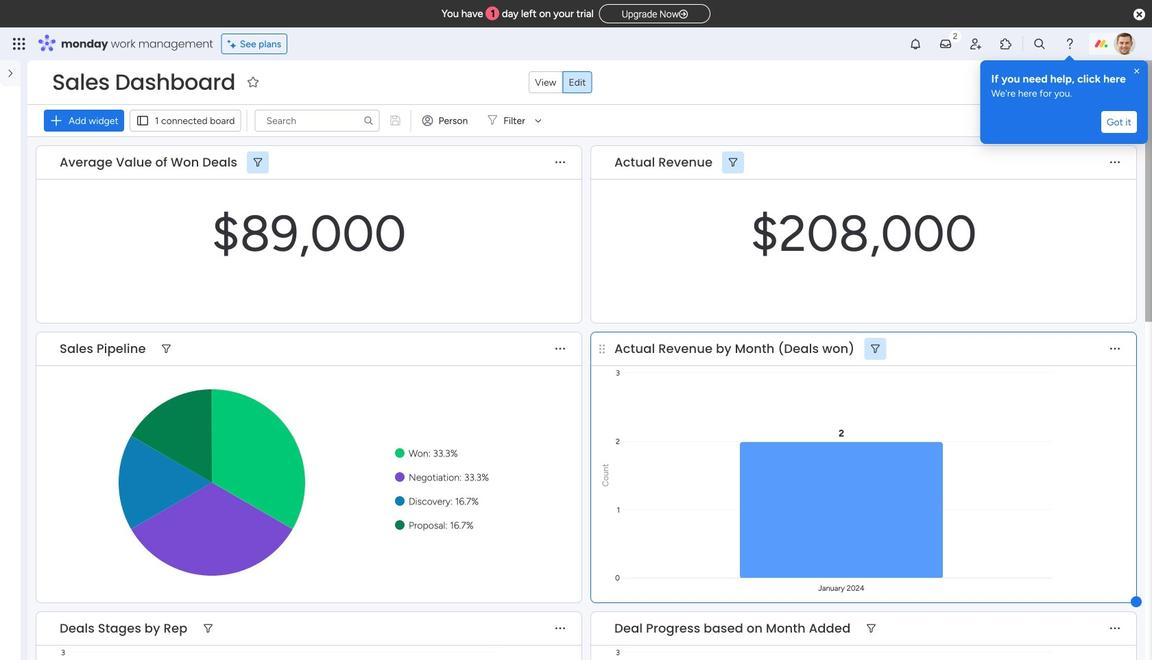 Task type: vqa. For each thing, say whether or not it's contained in the screenshot.
Excel
no



Task type: locate. For each thing, give the bounding box(es) containing it.
more dots image
[[556, 344, 565, 354], [1111, 624, 1121, 634]]

dapulse rightstroke image
[[679, 9, 688, 20]]

dapulse drag handle 3 image
[[600, 344, 605, 354]]

terry turtle image
[[1114, 33, 1136, 55]]

None search field
[[255, 110, 380, 132]]

arrow down image
[[530, 113, 547, 129]]

more dots image
[[556, 158, 565, 168], [1111, 158, 1121, 168], [1111, 344, 1121, 354], [556, 624, 565, 634]]

display modes group
[[529, 71, 592, 93]]

heading
[[992, 71, 1138, 86]]

banner
[[27, 60, 1146, 137]]

select product image
[[12, 37, 26, 51]]

add to favorites image
[[246, 75, 260, 89]]

2 image
[[950, 28, 962, 44]]

1 vertical spatial more dots image
[[1111, 624, 1121, 634]]

None field
[[49, 68, 239, 97], [56, 154, 241, 172], [611, 154, 717, 172], [56, 340, 149, 358], [611, 340, 859, 358], [56, 620, 191, 638], [611, 620, 855, 638], [49, 68, 239, 97], [56, 154, 241, 172], [611, 154, 717, 172], [56, 340, 149, 358], [611, 340, 859, 358], [56, 620, 191, 638], [611, 620, 855, 638]]

0 horizontal spatial more dots image
[[556, 344, 565, 354]]

1 horizontal spatial more dots image
[[1111, 624, 1121, 634]]

invite members image
[[970, 37, 983, 51]]



Task type: describe. For each thing, give the bounding box(es) containing it.
share image
[[1041, 75, 1055, 89]]

notifications image
[[909, 37, 923, 51]]

Filter dashboard by text search field
[[255, 110, 380, 132]]

help image
[[1064, 37, 1077, 51]]

close image
[[1132, 66, 1143, 77]]

search image
[[363, 115, 374, 126]]

dapulse close image
[[1134, 8, 1146, 22]]

see plans image
[[228, 36, 240, 52]]

monday marketplace image
[[1000, 37, 1014, 51]]

search everything image
[[1033, 37, 1047, 51]]

update feed image
[[939, 37, 953, 51]]

0 vertical spatial more dots image
[[556, 344, 565, 354]]

settings image
[[1113, 114, 1127, 127]]



